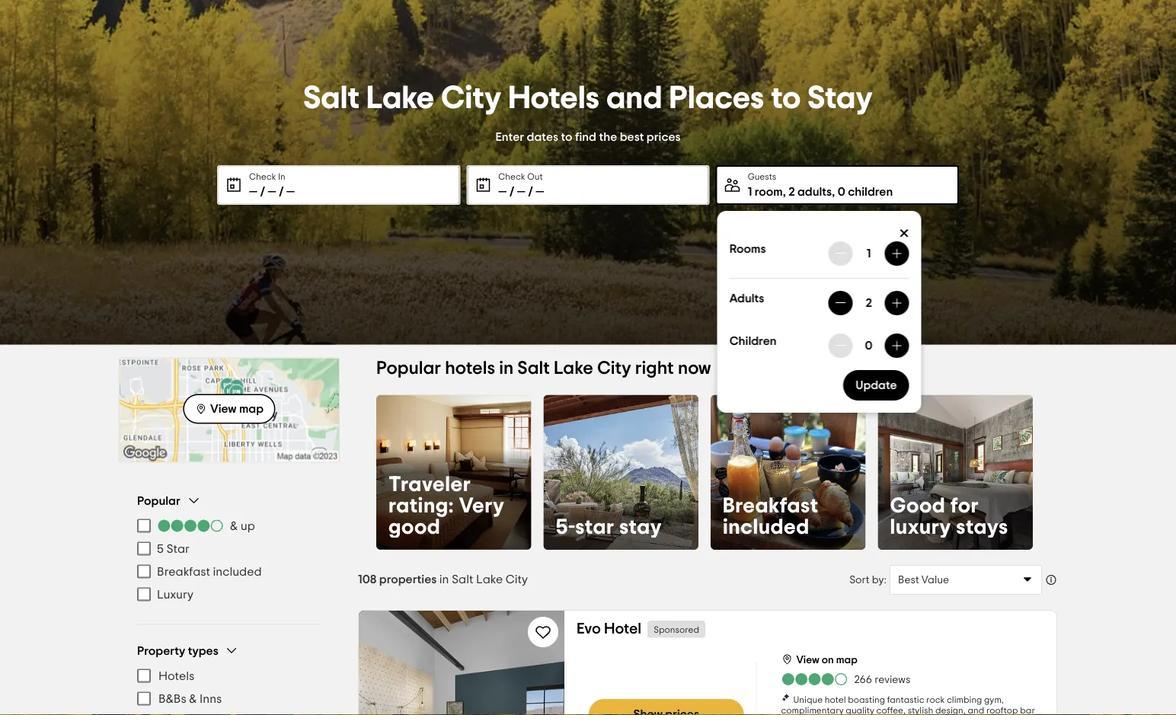 Task type: locate. For each thing, give the bounding box(es) containing it.
check left in
[[249, 172, 276, 181]]

2 horizontal spatial salt
[[518, 360, 550, 378]]

0 horizontal spatial breakfast included
[[157, 566, 262, 578]]

menu
[[137, 515, 322, 606], [137, 665, 322, 716]]

1 vertical spatial lake
[[554, 360, 594, 378]]

0
[[838, 186, 846, 198], [865, 340, 873, 352]]

hotels up b&bs
[[159, 670, 195, 682]]

breakfast included inside menu
[[157, 566, 262, 578]]

0 vertical spatial menu
[[137, 515, 322, 606]]

check out — / — / —
[[499, 172, 544, 198]]

1
[[748, 186, 752, 198], [867, 248, 872, 260]]

1 vertical spatial included
[[213, 566, 262, 578]]

1 vertical spatial menu
[[137, 665, 322, 716]]

check
[[249, 172, 276, 181], [499, 172, 526, 181]]

0 vertical spatial 1
[[748, 186, 752, 198]]

1 horizontal spatial 2
[[866, 297, 873, 309]]

evo
[[577, 622, 601, 637]]

to left stay
[[771, 82, 801, 114]]

1 horizontal spatial breakfast
[[723, 495, 819, 517]]

view
[[210, 403, 237, 415], [797, 655, 820, 666]]

in for properties
[[440, 574, 449, 586]]

1 vertical spatial breakfast included
[[157, 566, 262, 578]]

menu containing hotels
[[137, 665, 322, 716]]

1 horizontal spatial 0
[[865, 340, 873, 352]]

in for hotels
[[499, 360, 514, 378]]

enter dates to find the best prices
[[496, 131, 681, 143]]

salt for popular hotels in salt lake city right now
[[518, 360, 550, 378]]

0 horizontal spatial view
[[210, 403, 237, 415]]

rock
[[927, 696, 945, 705]]

2 vertical spatial lake
[[476, 574, 503, 586]]

0 horizontal spatial breakfast
[[157, 566, 210, 578]]

view map button
[[183, 395, 276, 424]]

0 horizontal spatial 1
[[748, 186, 752, 198]]

,
[[783, 186, 786, 198], [832, 186, 835, 198]]

1 horizontal spatial 1
[[867, 248, 872, 260]]

city
[[441, 82, 502, 114], [597, 360, 632, 378], [506, 574, 528, 586]]

complimentary
[[782, 707, 844, 716]]

0 vertical spatial group
[[137, 493, 322, 606]]

view inside view on map button
[[797, 655, 820, 666]]

0 vertical spatial &
[[230, 520, 238, 532]]

0 horizontal spatial popular
[[137, 495, 180, 507]]

breakfast included
[[723, 495, 819, 538], [157, 566, 262, 578]]

on
[[822, 655, 834, 666]]

popular left hotels
[[376, 360, 441, 378]]

1 vertical spatial &
[[189, 693, 197, 705]]

3 / from the left
[[510, 186, 515, 198]]

1 vertical spatial hotels
[[159, 670, 195, 682]]

1 vertical spatial in
[[440, 574, 449, 586]]

to left the "find"
[[561, 131, 573, 143]]

—
[[249, 186, 258, 198], [268, 186, 276, 198], [287, 186, 295, 198], [499, 186, 507, 198], [517, 186, 526, 198], [536, 186, 544, 198]]

1 horizontal spatial check
[[499, 172, 526, 181]]

1 — from the left
[[249, 186, 258, 198]]

2 group from the top
[[137, 644, 322, 716]]

1 horizontal spatial and
[[968, 707, 985, 716]]

popular for popular
[[137, 495, 180, 507]]

unique hotel boasting fantastic rock climbing gym, complimentary quality coffee, stylish design, and rooftop ba
[[782, 696, 1039, 716]]

hotels up dates
[[508, 82, 600, 114]]

value
[[922, 575, 950, 586]]

0 inside guests 1 room , 2 adults , 0 children
[[838, 186, 846, 198]]

1 left the room
[[748, 186, 752, 198]]

1 vertical spatial 2
[[866, 297, 873, 309]]

and up best
[[607, 82, 663, 114]]

1 horizontal spatial in
[[499, 360, 514, 378]]

1 vertical spatial breakfast
[[157, 566, 210, 578]]

rooms
[[730, 243, 766, 255]]

b&bs
[[159, 693, 187, 705]]

4.0 of 5 bubbles image
[[157, 520, 224, 532]]

included
[[723, 517, 810, 538], [213, 566, 262, 578]]

city for popular hotels in salt lake city right now
[[597, 360, 632, 378]]

children
[[730, 335, 777, 347]]

1 horizontal spatial breakfast included
[[723, 495, 819, 538]]

view map
[[210, 403, 264, 415]]

0 vertical spatial city
[[441, 82, 502, 114]]

1 vertical spatial salt
[[518, 360, 550, 378]]

in right properties
[[440, 574, 449, 586]]

the
[[599, 131, 618, 143]]

0 vertical spatial and
[[607, 82, 663, 114]]

& left the inns
[[189, 693, 197, 705]]

group containing popular
[[137, 493, 322, 606]]

breakfast included link
[[711, 395, 866, 550]]

5-
[[556, 517, 576, 538]]

popular up 4.0 of 5 bubbles image
[[137, 495, 180, 507]]

5-star stay link
[[544, 395, 699, 550]]

and down the climbing
[[968, 707, 985, 716]]

menu containing & up
[[137, 515, 322, 606]]

2
[[789, 186, 795, 198], [866, 297, 873, 309]]

266
[[855, 675, 873, 686]]

1 right set room count to one less icon
[[867, 248, 872, 260]]

group
[[137, 493, 322, 606], [137, 644, 322, 716]]

1 , from the left
[[783, 186, 786, 198]]

0 vertical spatial view
[[210, 403, 237, 415]]

check inside check out — / — / —
[[499, 172, 526, 181]]

0 horizontal spatial map
[[239, 403, 264, 415]]

2 horizontal spatial city
[[597, 360, 632, 378]]

in
[[499, 360, 514, 378], [440, 574, 449, 586]]

1 horizontal spatial ,
[[832, 186, 835, 198]]

1 horizontal spatial city
[[506, 574, 528, 586]]

4 / from the left
[[528, 186, 533, 198]]

1 menu from the top
[[137, 515, 322, 606]]

266 reviews link
[[782, 672, 911, 687]]

1 vertical spatial 0
[[865, 340, 873, 352]]

1 vertical spatial 1
[[867, 248, 872, 260]]

1 horizontal spatial view
[[797, 655, 820, 666]]

2 left set adult count to one more image
[[866, 297, 873, 309]]

, left the adults
[[783, 186, 786, 198]]

0 vertical spatial to
[[771, 82, 801, 114]]

view on map button
[[782, 651, 858, 668]]

menu for popular
[[137, 515, 322, 606]]

sort
[[850, 575, 870, 586]]

0 vertical spatial in
[[499, 360, 514, 378]]

stylish
[[908, 707, 934, 716]]

1 vertical spatial view
[[797, 655, 820, 666]]

0 up update
[[865, 340, 873, 352]]

&
[[230, 520, 238, 532], [189, 693, 197, 705]]

2 vertical spatial salt
[[452, 574, 474, 586]]

update
[[856, 380, 898, 392]]

view inside view map 'button'
[[210, 403, 237, 415]]

2 — from the left
[[268, 186, 276, 198]]

best
[[620, 131, 644, 143]]

check left out
[[499, 172, 526, 181]]

1 group from the top
[[137, 493, 322, 606]]

5-star stay
[[556, 517, 662, 538]]

map inside button
[[837, 655, 858, 666]]

0 vertical spatial hotels
[[508, 82, 600, 114]]

set child count to one less image
[[835, 340, 847, 352], [891, 340, 904, 352]]

0 horizontal spatial set child count to one less image
[[835, 340, 847, 352]]

1 vertical spatial and
[[968, 707, 985, 716]]

0 vertical spatial included
[[723, 517, 810, 538]]

0 horizontal spatial ,
[[783, 186, 786, 198]]

0 right the adults
[[838, 186, 846, 198]]

1 vertical spatial city
[[597, 360, 632, 378]]

inns
[[200, 693, 222, 705]]

5 — from the left
[[517, 186, 526, 198]]

1 horizontal spatial lake
[[476, 574, 503, 586]]

/
[[260, 186, 265, 198], [279, 186, 284, 198], [510, 186, 515, 198], [528, 186, 533, 198]]

and
[[607, 82, 663, 114], [968, 707, 985, 716]]

rating:
[[389, 495, 454, 517]]

set child count to one less image down 'set adult count to one less' icon
[[835, 340, 847, 352]]

0 vertical spatial popular
[[376, 360, 441, 378]]

2 right the room
[[789, 186, 795, 198]]

2 / from the left
[[279, 186, 284, 198]]

1 horizontal spatial popular
[[376, 360, 441, 378]]

save to a trip image
[[534, 623, 553, 642]]

1 vertical spatial group
[[137, 644, 322, 716]]

0 vertical spatial map
[[239, 403, 264, 415]]

set adult count to one more image
[[891, 297, 904, 309]]

coffee,
[[877, 707, 906, 716]]

1 check from the left
[[249, 172, 276, 181]]

1 horizontal spatial salt
[[452, 574, 474, 586]]

0 horizontal spatial check
[[249, 172, 276, 181]]

set child count to one less image down set adult count to one more image
[[891, 340, 904, 352]]

breakfast included inside breakfast included link
[[723, 495, 819, 538]]

dates
[[527, 131, 559, 143]]

in right hotels
[[499, 360, 514, 378]]

lake
[[367, 82, 435, 114], [554, 360, 594, 378], [476, 574, 503, 586]]

2 set child count to one less image from the left
[[891, 340, 904, 352]]

1 set child count to one less image from the left
[[835, 340, 847, 352]]

0 vertical spatial breakfast included
[[723, 495, 819, 538]]

0 horizontal spatial 2
[[789, 186, 795, 198]]

2 inside guests 1 room , 2 adults , 0 children
[[789, 186, 795, 198]]

check inside check in — / — / —
[[249, 172, 276, 181]]

view on map
[[797, 655, 858, 666]]

1 horizontal spatial &
[[230, 520, 238, 532]]

0 vertical spatial breakfast
[[723, 495, 819, 517]]

1 vertical spatial map
[[837, 655, 858, 666]]

to
[[771, 82, 801, 114], [561, 131, 573, 143]]

places
[[670, 82, 765, 114]]

gym,
[[985, 696, 1004, 705]]

1 horizontal spatial set child count to one less image
[[891, 340, 904, 352]]

4.0 of 5 bubbles. 266 reviews element
[[782, 672, 911, 687]]

& left the up
[[230, 520, 238, 532]]

0 horizontal spatial 0
[[838, 186, 846, 198]]

lake for 108 properties in salt lake city
[[476, 574, 503, 586]]

good for luxury stays
[[891, 495, 1009, 538]]

2 horizontal spatial lake
[[554, 360, 594, 378]]

guests
[[748, 172, 777, 181]]

0 horizontal spatial city
[[441, 82, 502, 114]]

rooftop
[[987, 707, 1019, 716]]

0 horizontal spatial lake
[[367, 82, 435, 114]]

check for check out — / — / —
[[499, 172, 526, 181]]

, left children
[[832, 186, 835, 198]]

0 horizontal spatial hotels
[[159, 670, 195, 682]]

1 horizontal spatial map
[[837, 655, 858, 666]]

2 vertical spatial city
[[506, 574, 528, 586]]

0 horizontal spatial salt
[[303, 82, 360, 114]]

1 vertical spatial to
[[561, 131, 573, 143]]

0 horizontal spatial in
[[440, 574, 449, 586]]

108 properties in salt lake city
[[358, 574, 528, 586]]

1 vertical spatial popular
[[137, 495, 180, 507]]

0 vertical spatial 0
[[838, 186, 846, 198]]

hotel
[[604, 622, 642, 637]]

popular
[[376, 360, 441, 378], [137, 495, 180, 507]]

0 horizontal spatial included
[[213, 566, 262, 578]]

stay
[[620, 517, 662, 538]]

2 menu from the top
[[137, 665, 322, 716]]

unique hotel boasting fantastic rock climbing gym, complimentary quality coffee, stylish design, and rooftop ba button
[[782, 694, 1045, 716]]

salt
[[303, 82, 360, 114], [518, 360, 550, 378], [452, 574, 474, 586]]

design,
[[936, 707, 966, 716]]

2 check from the left
[[499, 172, 526, 181]]

0 vertical spatial 2
[[789, 186, 795, 198]]



Task type: vqa. For each thing, say whether or not it's contained in the screenshot.
each
no



Task type: describe. For each thing, give the bounding box(es) containing it.
fantastic
[[888, 696, 925, 705]]

salt for 108 properties in salt lake city
[[452, 574, 474, 586]]

luxury
[[891, 517, 952, 538]]

adults
[[730, 292, 765, 304]]

traveler rating: very good
[[389, 474, 505, 538]]

guests 1 room , 2 adults , 0 children
[[748, 172, 893, 198]]

by:
[[872, 575, 887, 586]]

best
[[899, 575, 920, 586]]

hotel
[[825, 696, 846, 705]]

group containing property types
[[137, 644, 322, 716]]

evo hotel
[[577, 622, 642, 637]]

5 star
[[157, 543, 190, 555]]

1 inside guests 1 room , 2 adults , 0 children
[[748, 186, 752, 198]]

best value button
[[890, 566, 1043, 595]]

room
[[755, 186, 783, 198]]

check for check in — / — / —
[[249, 172, 276, 181]]

good
[[389, 517, 441, 538]]

b&bs & inns
[[159, 693, 222, 705]]

evo hotel link
[[577, 620, 642, 639]]

4 — from the left
[[499, 186, 507, 198]]

5
[[157, 543, 164, 555]]

quality
[[846, 707, 875, 716]]

good for luxury stays link
[[878, 395, 1033, 550]]

& up
[[230, 520, 255, 532]]

property types
[[137, 645, 219, 657]]

traveler rating: very good link
[[376, 395, 532, 550]]

luxury
[[157, 589, 194, 601]]

3 — from the left
[[287, 186, 295, 198]]

×
[[899, 223, 910, 245]]

in
[[278, 172, 286, 181]]

city for 108 properties in salt lake city
[[506, 574, 528, 586]]

view for view map
[[210, 403, 237, 415]]

lake for popular hotels in salt lake city right now
[[554, 360, 594, 378]]

6 — from the left
[[536, 186, 544, 198]]

popular hotels in salt lake city right now
[[376, 360, 712, 378]]

properties
[[379, 574, 437, 586]]

266 reviews
[[855, 675, 911, 686]]

right
[[635, 360, 674, 378]]

1 / from the left
[[260, 186, 265, 198]]

up
[[241, 520, 255, 532]]

sponsored
[[654, 626, 700, 635]]

check in — / — / —
[[249, 172, 295, 198]]

2 , from the left
[[832, 186, 835, 198]]

now
[[678, 360, 712, 378]]

1 horizontal spatial hotels
[[508, 82, 600, 114]]

0 vertical spatial salt
[[303, 82, 360, 114]]

and inside "unique hotel boasting fantastic rock climbing gym, complimentary quality coffee, stylish design, and rooftop ba"
[[968, 707, 985, 716]]

menu for property types
[[137, 665, 322, 716]]

very
[[459, 495, 505, 517]]

boasting
[[848, 696, 886, 705]]

children
[[848, 186, 893, 198]]

climbing
[[947, 696, 983, 705]]

for
[[951, 495, 979, 517]]

types
[[188, 645, 219, 657]]

reviews
[[875, 675, 911, 686]]

salt lake city hotels and places to stay
[[303, 82, 873, 114]]

set adult count to one less image
[[835, 297, 847, 309]]

enter
[[496, 131, 524, 143]]

traveler
[[389, 474, 471, 495]]

266 reviews button
[[782, 672, 911, 687]]

best value
[[899, 575, 950, 586]]

good
[[891, 495, 946, 517]]

view for view on map
[[797, 655, 820, 666]]

adults
[[798, 186, 832, 198]]

unique
[[794, 696, 823, 705]]

update button
[[844, 370, 910, 401]]

0 horizontal spatial and
[[607, 82, 663, 114]]

0 vertical spatial lake
[[367, 82, 435, 114]]

find
[[575, 131, 597, 143]]

property
[[137, 645, 185, 657]]

0 horizontal spatial &
[[189, 693, 197, 705]]

stays
[[957, 517, 1009, 538]]

popular for popular hotels in salt lake city right now
[[376, 360, 441, 378]]

hotels
[[445, 360, 495, 378]]

1 horizontal spatial included
[[723, 517, 810, 538]]

0 horizontal spatial to
[[561, 131, 573, 143]]

star
[[576, 517, 615, 538]]

star
[[166, 543, 190, 555]]

set room count to one less image
[[835, 248, 847, 260]]

stay
[[808, 82, 873, 114]]

map inside 'button'
[[239, 403, 264, 415]]

prices
[[647, 131, 681, 143]]

set rooms to one more image
[[891, 248, 904, 260]]

1 horizontal spatial to
[[771, 82, 801, 114]]

sort by:
[[850, 575, 887, 586]]

out
[[528, 172, 543, 181]]

108
[[358, 574, 377, 586]]

× button
[[899, 223, 910, 245]]



